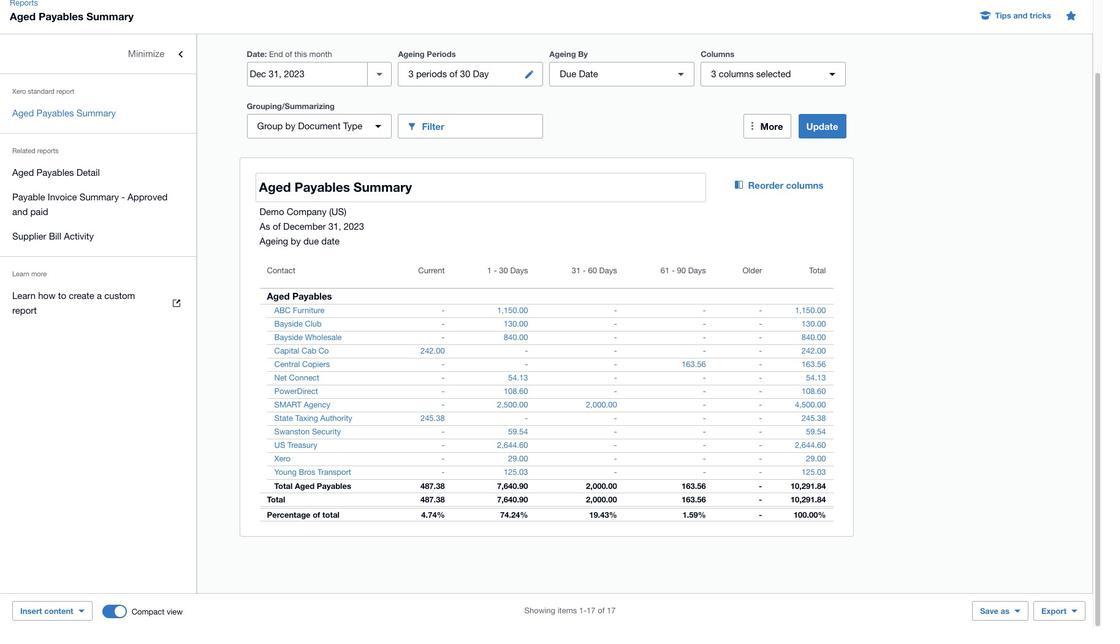 Task type: locate. For each thing, give the bounding box(es) containing it.
1 vertical spatial summary
[[76, 108, 116, 118]]

1 2,000.00 from the top
[[586, 400, 617, 409]]

abc furniture
[[274, 306, 325, 315]]

report
[[56, 88, 74, 95], [12, 305, 37, 316]]

2 2,644.60 link from the left
[[788, 439, 833, 452]]

detail
[[76, 167, 100, 178]]

1 horizontal spatial report
[[56, 88, 74, 95]]

54.13 for 2nd the "54.13" link from right
[[508, 373, 528, 382]]

and right tips
[[1013, 10, 1028, 20]]

capital
[[274, 346, 299, 356]]

payables inside 'link'
[[36, 108, 74, 118]]

date right due
[[579, 69, 598, 79]]

summary down aged payables detail link
[[80, 192, 119, 202]]

31 - 60 days button
[[535, 259, 624, 288]]

of
[[285, 50, 292, 59], [450, 69, 458, 79], [273, 221, 281, 232], [313, 510, 320, 520], [598, 606, 605, 615]]

2 59.54 from the left
[[806, 427, 826, 436]]

487.38 for total
[[420, 495, 445, 504]]

days for 1 - 30 days
[[510, 266, 528, 275]]

central copiers link
[[260, 359, 337, 371]]

59.54 down 2,500.00 link
[[508, 427, 528, 436]]

payables down xero standard report
[[36, 108, 74, 118]]

- link
[[434, 305, 452, 317], [607, 305, 624, 317], [696, 305, 713, 317], [752, 305, 769, 317], [434, 318, 452, 330], [607, 318, 624, 330], [696, 318, 713, 330], [752, 318, 769, 330], [434, 332, 452, 344], [607, 332, 624, 344], [696, 332, 713, 344], [752, 332, 769, 344], [518, 345, 535, 357], [607, 345, 624, 357], [696, 345, 713, 357], [752, 345, 769, 357], [434, 359, 452, 371], [518, 359, 535, 371], [607, 359, 624, 371], [752, 359, 769, 371], [434, 372, 452, 384], [607, 372, 624, 384], [696, 372, 713, 384], [752, 372, 769, 384], [434, 386, 452, 398], [607, 386, 624, 398], [696, 386, 713, 398], [752, 386, 769, 398], [434, 399, 452, 411], [696, 399, 713, 411], [752, 399, 769, 411], [518, 413, 535, 425], [607, 413, 624, 425], [696, 413, 713, 425], [752, 413, 769, 425], [434, 426, 452, 438], [607, 426, 624, 438], [696, 426, 713, 438], [752, 426, 769, 438], [434, 439, 452, 452], [607, 439, 624, 452], [696, 439, 713, 452], [752, 439, 769, 452], [434, 453, 452, 465], [607, 453, 624, 465], [696, 453, 713, 465], [752, 453, 769, 465], [434, 466, 452, 479], [607, 466, 624, 479], [696, 466, 713, 479], [752, 466, 769, 479]]

1 horizontal spatial 1,150.00
[[795, 306, 826, 315]]

payables down reports
[[36, 167, 74, 178]]

0 horizontal spatial 245.38 link
[[413, 413, 452, 425]]

0 horizontal spatial 2,644.60
[[497, 441, 528, 450]]

by left due
[[291, 236, 301, 246]]

1 horizontal spatial 2,644.60
[[795, 441, 826, 450]]

0 vertical spatial aged payables summary
[[10, 10, 134, 23]]

total inside button
[[809, 266, 826, 275]]

2 108.60 link from the left
[[794, 386, 833, 398]]

aged payables detail
[[12, 167, 100, 178]]

by
[[285, 121, 295, 131], [291, 236, 301, 246]]

2,644.60 down 4,500.00 link
[[795, 441, 826, 450]]

1 130.00 link from the left
[[496, 318, 535, 330]]

aged payables
[[267, 291, 332, 302]]

1 learn from the top
[[12, 270, 29, 278]]

bayside club
[[274, 319, 322, 329]]

insert content button
[[12, 601, 92, 621]]

1,150.00 link down 1 - 30 days
[[490, 305, 535, 317]]

17 right items on the bottom right of page
[[587, 606, 596, 615]]

0 vertical spatial by
[[285, 121, 295, 131]]

percentage of total
[[267, 510, 340, 520]]

columns for 3
[[719, 69, 754, 79]]

1 horizontal spatial 108.60
[[802, 387, 826, 396]]

125.03 link up the 74.24%
[[496, 466, 535, 479]]

summary inside 'link'
[[76, 108, 116, 118]]

more
[[31, 270, 47, 278]]

2 vertical spatial 2,000.00
[[586, 495, 617, 504]]

ageing down as
[[260, 236, 288, 246]]

1 horizontal spatial 242.00 link
[[794, 345, 833, 357]]

2 1,150.00 from the left
[[795, 306, 826, 315]]

columns down columns
[[719, 69, 754, 79]]

ageing left by
[[549, 49, 576, 59]]

by down grouping/summarizing
[[285, 121, 295, 131]]

1 7,640.90 from the top
[[497, 481, 528, 491]]

0 vertical spatial columns
[[719, 69, 754, 79]]

2,644.60 link down 2,500.00 link
[[490, 439, 535, 452]]

29.00 link
[[501, 453, 535, 465], [799, 453, 833, 465]]

and down payable on the top
[[12, 207, 28, 217]]

0 vertical spatial summary
[[86, 10, 134, 23]]

xero left 'standard'
[[12, 88, 26, 95]]

state taxing authority link
[[260, 413, 360, 425]]

1 vertical spatial report
[[12, 305, 37, 316]]

125.03 up the 74.24%
[[504, 468, 528, 477]]

by inside 'demo company (us) as of december 31, 2023 ageing by due date'
[[291, 236, 301, 246]]

summary inside payable invoice summary - approved and paid
[[80, 192, 119, 202]]

0 vertical spatial bayside
[[274, 319, 303, 329]]

of right periods
[[450, 69, 458, 79]]

us treasury link
[[260, 439, 325, 452]]

1 horizontal spatial ageing
[[398, 49, 425, 59]]

29.00 link down 4,500.00 link
[[799, 453, 833, 465]]

supplier
[[12, 231, 46, 242]]

older
[[743, 266, 762, 275]]

125.03 up 100.00%
[[802, 468, 826, 477]]

59.54 for first 59.54 link from right
[[806, 427, 826, 436]]

- inside payable invoice summary - approved and paid
[[121, 192, 125, 202]]

date inside popup button
[[579, 69, 598, 79]]

treasury
[[287, 441, 317, 450]]

0 vertical spatial 10,291.84
[[791, 481, 826, 491]]

aged payables summary inside 'link'
[[12, 108, 116, 118]]

aged payables detail link
[[0, 161, 196, 185]]

0 vertical spatial 487.38
[[420, 481, 445, 491]]

columns right reorder
[[786, 180, 824, 191]]

1 horizontal spatial 29.00 link
[[799, 453, 833, 465]]

1 horizontal spatial 2,644.60 link
[[788, 439, 833, 452]]

2 7,640.90 from the top
[[497, 495, 528, 504]]

total
[[322, 510, 340, 520]]

1 130.00 from the left
[[504, 319, 528, 329]]

108.60 link
[[496, 386, 535, 398], [794, 386, 833, 398]]

0 horizontal spatial 2,644.60 link
[[490, 439, 535, 452]]

1 54.13 from the left
[[508, 373, 528, 382]]

0 horizontal spatial 125.03
[[504, 468, 528, 477]]

0 horizontal spatial days
[[510, 266, 528, 275]]

by inside popup button
[[285, 121, 295, 131]]

1 vertical spatial 487.38
[[420, 495, 445, 504]]

bayside for bayside club
[[274, 319, 303, 329]]

and inside button
[[1013, 10, 1028, 20]]

2 108.60 from the left
[[802, 387, 826, 396]]

2,644.60 link down 4,500.00 link
[[788, 439, 833, 452]]

bayside up capital
[[274, 333, 303, 342]]

0 horizontal spatial 130.00 link
[[496, 318, 535, 330]]

2,644.60 down 2,500.00 link
[[497, 441, 528, 450]]

days right 1
[[510, 266, 528, 275]]

108.60 up 4,500.00
[[802, 387, 826, 396]]

ageing inside 'demo company (us) as of december 31, 2023 ageing by due date'
[[260, 236, 288, 246]]

1 horizontal spatial date
[[579, 69, 598, 79]]

0 horizontal spatial 29.00 link
[[501, 453, 535, 465]]

grouping/summarizing
[[247, 101, 335, 111]]

2 245.38 from the left
[[802, 414, 826, 423]]

paid
[[30, 207, 48, 217]]

1 horizontal spatial 245.38 link
[[794, 413, 833, 425]]

company
[[287, 207, 327, 217]]

0 vertical spatial learn
[[12, 270, 29, 278]]

0 vertical spatial 7,640.90
[[497, 481, 528, 491]]

days for 61 - 90 days
[[688, 266, 706, 275]]

xero down us
[[274, 454, 291, 463]]

0 horizontal spatial report
[[12, 305, 37, 316]]

30 left day
[[460, 69, 470, 79]]

2 125.03 from the left
[[802, 468, 826, 477]]

date left "end"
[[247, 49, 265, 59]]

1,150.00 for first 1,150.00 link from right
[[795, 306, 826, 315]]

0 horizontal spatial 242.00
[[420, 346, 445, 356]]

0 horizontal spatial and
[[12, 207, 28, 217]]

29.00 for first 29.00 link from right
[[806, 454, 826, 463]]

1 horizontal spatial 59.54
[[806, 427, 826, 436]]

54.13 up 4,500.00
[[806, 373, 826, 382]]

1 horizontal spatial 3
[[711, 69, 716, 79]]

1,150.00 for 1st 1,150.00 link from the left
[[497, 306, 528, 315]]

report down learn more
[[12, 305, 37, 316]]

0 horizontal spatial 130.00
[[504, 319, 528, 329]]

of inside button
[[450, 69, 458, 79]]

0 horizontal spatial 245.38
[[420, 414, 445, 423]]

to
[[58, 291, 66, 301]]

59.54 link down 2,500.00 link
[[501, 426, 535, 438]]

learn for learn more
[[12, 270, 29, 278]]

130.00 down 1 - 30 days
[[504, 319, 528, 329]]

1 horizontal spatial 245.38
[[802, 414, 826, 423]]

108.60 for first 108.60 link from left
[[504, 387, 528, 396]]

1 horizontal spatial 163.56 link
[[794, 359, 833, 371]]

of right 1-
[[598, 606, 605, 615]]

3 for 3 periods of 30 day
[[408, 69, 414, 79]]

showing
[[524, 606, 555, 615]]

29.00 link down 2,500.00 link
[[501, 453, 535, 465]]

108.60 link up 2,500.00
[[496, 386, 535, 398]]

130.00 down 'total' button
[[802, 319, 826, 329]]

2 3 from the left
[[711, 69, 716, 79]]

xero inside report output element
[[274, 454, 291, 463]]

0 vertical spatial 30
[[460, 69, 470, 79]]

1 245.38 from the left
[[420, 414, 445, 423]]

1 vertical spatial and
[[12, 207, 28, 217]]

0 horizontal spatial 3
[[408, 69, 414, 79]]

1 horizontal spatial 29.00
[[806, 454, 826, 463]]

10,291.84 for total
[[791, 495, 826, 504]]

10,291.84 for total aged payables
[[791, 481, 826, 491]]

4,500.00 link
[[788, 399, 833, 411]]

29.00 down 4,500.00 link
[[806, 454, 826, 463]]

1 vertical spatial bayside
[[274, 333, 303, 342]]

54.13 link up 4,500.00
[[799, 372, 833, 384]]

60
[[588, 266, 597, 275]]

days right 90
[[688, 266, 706, 275]]

2 days from the left
[[599, 266, 617, 275]]

co
[[319, 346, 329, 356]]

1 vertical spatial learn
[[12, 291, 36, 301]]

1 horizontal spatial columns
[[786, 180, 824, 191]]

of left total
[[313, 510, 320, 520]]

selected
[[756, 69, 791, 79]]

days inside '61 - 90 days' button
[[688, 266, 706, 275]]

bill
[[49, 231, 61, 242]]

aged payables summary down xero standard report
[[12, 108, 116, 118]]

1 vertical spatial 2,000.00
[[586, 481, 617, 491]]

3 left periods
[[408, 69, 414, 79]]

17 right 1-
[[607, 606, 616, 615]]

1 vertical spatial 30
[[499, 266, 508, 275]]

learn down learn more
[[12, 291, 36, 301]]

2 487.38 from the top
[[420, 495, 445, 504]]

bayside
[[274, 319, 303, 329], [274, 333, 303, 342]]

1,150.00 link
[[490, 305, 535, 317], [788, 305, 833, 317]]

ageing up periods
[[398, 49, 425, 59]]

days for 31 - 60 days
[[599, 266, 617, 275]]

2 2,644.60 from the left
[[795, 441, 826, 450]]

2,644.60 link
[[490, 439, 535, 452], [788, 439, 833, 452]]

130.00 link down 1 - 30 days
[[496, 318, 535, 330]]

0 horizontal spatial ageing
[[260, 236, 288, 246]]

0 horizontal spatial 840.00
[[504, 333, 528, 342]]

1 vertical spatial 7,640.90
[[497, 495, 528, 504]]

0 horizontal spatial 125.03 link
[[496, 466, 535, 479]]

1 vertical spatial total
[[274, 481, 293, 491]]

2 54.13 from the left
[[806, 373, 826, 382]]

learn left more
[[12, 270, 29, 278]]

130.00
[[504, 319, 528, 329], [802, 319, 826, 329]]

0 horizontal spatial 163.56 link
[[674, 359, 713, 371]]

0 vertical spatial 2,000.00
[[586, 400, 617, 409]]

and inside payable invoice summary - approved and paid
[[12, 207, 28, 217]]

1 horizontal spatial 130.00 link
[[794, 318, 833, 330]]

0 vertical spatial and
[[1013, 10, 1028, 20]]

130.00 link down 'total' button
[[794, 318, 833, 330]]

1 horizontal spatial 840.00 link
[[794, 332, 833, 344]]

1 horizontal spatial xero
[[274, 454, 291, 463]]

1 horizontal spatial 840.00
[[802, 333, 826, 342]]

insert
[[20, 606, 42, 616]]

0 horizontal spatial 59.54 link
[[501, 426, 535, 438]]

xero for xero
[[274, 454, 291, 463]]

as
[[1001, 606, 1010, 616]]

of right as
[[273, 221, 281, 232]]

1 10,291.84 from the top
[[791, 481, 826, 491]]

1 vertical spatial by
[[291, 236, 301, 246]]

840.00
[[504, 333, 528, 342], [802, 333, 826, 342]]

days inside 1 - 30 days button
[[510, 266, 528, 275]]

payables down transport
[[317, 481, 351, 491]]

2,644.60 for first 2,644.60 link from the right
[[795, 441, 826, 450]]

bayside wholesale
[[274, 333, 342, 342]]

by
[[578, 49, 588, 59]]

bayside down abc
[[274, 319, 303, 329]]

1,150.00 down 'total' button
[[795, 306, 826, 315]]

date
[[321, 236, 340, 246]]

2 17 from the left
[[607, 606, 616, 615]]

59.54
[[508, 427, 528, 436], [806, 427, 826, 436]]

59.54 link
[[501, 426, 535, 438], [799, 426, 833, 438]]

1 242.00 link from the left
[[413, 345, 452, 357]]

1 vertical spatial columns
[[786, 180, 824, 191]]

0 horizontal spatial 242.00 link
[[413, 345, 452, 357]]

1 3 from the left
[[408, 69, 414, 79]]

minimize
[[128, 48, 164, 59]]

2 2,000.00 from the top
[[586, 481, 617, 491]]

how
[[38, 291, 56, 301]]

2 horizontal spatial days
[[688, 266, 706, 275]]

2 163.56 link from the left
[[794, 359, 833, 371]]

0 horizontal spatial 54.13
[[508, 373, 528, 382]]

2 29.00 from the left
[[806, 454, 826, 463]]

54.13 link up 2,500.00
[[501, 372, 535, 384]]

0 horizontal spatial 17
[[587, 606, 596, 615]]

1 horizontal spatial 17
[[607, 606, 616, 615]]

59.54 down 4,500.00 link
[[806, 427, 826, 436]]

108.60
[[504, 387, 528, 396], [802, 387, 826, 396]]

1 horizontal spatial 54.13 link
[[799, 372, 833, 384]]

1 vertical spatial 10,291.84
[[791, 495, 826, 504]]

3 2,000.00 from the top
[[586, 495, 617, 504]]

report inside learn how to create a custom report
[[12, 305, 37, 316]]

3 days from the left
[[688, 266, 706, 275]]

learn inside learn how to create a custom report
[[12, 291, 36, 301]]

1 days from the left
[[510, 266, 528, 275]]

document
[[298, 121, 341, 131]]

2 130.00 link from the left
[[794, 318, 833, 330]]

tips
[[995, 10, 1011, 20]]

2 840.00 link from the left
[[794, 332, 833, 344]]

days inside '31 - 60 days' button
[[599, 266, 617, 275]]

1 1,150.00 from the left
[[497, 306, 528, 315]]

1 vertical spatial xero
[[274, 454, 291, 463]]

1 108.60 from the left
[[504, 387, 528, 396]]

contact button
[[260, 259, 387, 288]]

group by document type
[[257, 121, 362, 131]]

payables up furniture
[[292, 291, 332, 302]]

0 horizontal spatial 108.60
[[504, 387, 528, 396]]

108.60 up 2,500.00
[[504, 387, 528, 396]]

abc
[[274, 306, 291, 315]]

2 horizontal spatial ageing
[[549, 49, 576, 59]]

3
[[408, 69, 414, 79], [711, 69, 716, 79]]

125.03 link up 100.00%
[[794, 466, 833, 479]]

30
[[460, 69, 470, 79], [499, 266, 508, 275]]

1 horizontal spatial and
[[1013, 10, 1028, 20]]

1 horizontal spatial 108.60 link
[[794, 386, 833, 398]]

swanston security link
[[260, 426, 348, 438]]

3 down columns
[[711, 69, 716, 79]]

1 horizontal spatial 125.03 link
[[794, 466, 833, 479]]

day
[[473, 69, 489, 79]]

0 horizontal spatial 30
[[460, 69, 470, 79]]

security
[[312, 427, 341, 436]]

0 horizontal spatial 29.00
[[508, 454, 528, 463]]

report right 'standard'
[[56, 88, 74, 95]]

total aged payables
[[274, 481, 351, 491]]

1 bayside from the top
[[274, 319, 303, 329]]

1 487.38 from the top
[[420, 481, 445, 491]]

related
[[12, 147, 35, 154]]

2 vertical spatial summary
[[80, 192, 119, 202]]

columns for reorder
[[786, 180, 824, 191]]

1 horizontal spatial 130.00
[[802, 319, 826, 329]]

approved
[[128, 192, 168, 202]]

aged payables summary up minimize button
[[10, 10, 134, 23]]

0 horizontal spatial 54.13 link
[[501, 372, 535, 384]]

summary up minimize button
[[86, 10, 134, 23]]

2 learn from the top
[[12, 291, 36, 301]]

0 horizontal spatial 108.60 link
[[496, 386, 535, 398]]

1 horizontal spatial 125.03
[[802, 468, 826, 477]]

columns inside button
[[786, 180, 824, 191]]

1 vertical spatial date
[[579, 69, 598, 79]]

1,150.00 link down 'total' button
[[788, 305, 833, 317]]

days right '60'
[[599, 266, 617, 275]]

0 horizontal spatial xero
[[12, 88, 26, 95]]

54.13 up 2,500.00
[[508, 373, 528, 382]]

reorder columns
[[748, 180, 824, 191]]

1,150.00 down 1 - 30 days
[[497, 306, 528, 315]]

59.54 link down 4,500.00 link
[[799, 426, 833, 438]]

0 vertical spatial date
[[247, 49, 265, 59]]

Report title field
[[256, 173, 706, 202]]

days
[[510, 266, 528, 275], [599, 266, 617, 275], [688, 266, 706, 275]]

0 horizontal spatial columns
[[719, 69, 754, 79]]

list of convenience dates image
[[367, 62, 392, 86]]

0 vertical spatial xero
[[12, 88, 26, 95]]

1 17 from the left
[[587, 606, 596, 615]]

1 163.56 link from the left
[[674, 359, 713, 371]]

2 bayside from the top
[[274, 333, 303, 342]]

2 10,291.84 from the top
[[791, 495, 826, 504]]

summary down minimize button
[[76, 108, 116, 118]]

30 inside report output element
[[499, 266, 508, 275]]

0 horizontal spatial 840.00 link
[[496, 332, 535, 344]]

of left the this
[[285, 50, 292, 59]]

0 horizontal spatial 1,150.00 link
[[490, 305, 535, 317]]

3 inside button
[[408, 69, 414, 79]]

swanston security
[[274, 427, 341, 436]]

1 horizontal spatial days
[[599, 266, 617, 275]]

1 horizontal spatial 242.00
[[802, 346, 826, 356]]

-
[[121, 192, 125, 202], [494, 266, 497, 275], [583, 266, 586, 275], [672, 266, 675, 275], [442, 306, 445, 315], [614, 306, 617, 315], [703, 306, 706, 315], [759, 306, 762, 315], [442, 319, 445, 329], [614, 319, 617, 329], [703, 319, 706, 329], [759, 319, 762, 329], [442, 333, 445, 342], [614, 333, 617, 342], [703, 333, 706, 342], [759, 333, 762, 342], [525, 346, 528, 356], [614, 346, 617, 356], [703, 346, 706, 356], [759, 346, 762, 356], [442, 360, 445, 369], [525, 360, 528, 369], [614, 360, 617, 369], [759, 360, 762, 369], [442, 373, 445, 382], [614, 373, 617, 382], [703, 373, 706, 382], [759, 373, 762, 382], [442, 387, 445, 396], [614, 387, 617, 396], [703, 387, 706, 396], [759, 387, 762, 396], [442, 400, 445, 409], [703, 400, 706, 409], [759, 400, 762, 409], [525, 414, 528, 423], [614, 414, 617, 423], [703, 414, 706, 423], [759, 414, 762, 423], [442, 427, 445, 436], [614, 427, 617, 436], [703, 427, 706, 436], [759, 427, 762, 436], [442, 441, 445, 450], [614, 441, 617, 450], [703, 441, 706, 450], [759, 441, 762, 450], [442, 454, 445, 463], [614, 454, 617, 463], [703, 454, 706, 463], [759, 454, 762, 463], [442, 468, 445, 477], [614, 468, 617, 477], [703, 468, 706, 477], [759, 468, 762, 477], [759, 481, 762, 491], [759, 495, 762, 504], [759, 510, 762, 520]]

capital cab co
[[274, 346, 329, 356]]

1 54.13 link from the left
[[501, 372, 535, 384]]

central
[[274, 360, 300, 369]]

130.00 for 1st 130.00 link
[[504, 319, 528, 329]]

1 horizontal spatial 54.13
[[806, 373, 826, 382]]

0 vertical spatial report
[[56, 88, 74, 95]]

163.56
[[682, 360, 706, 369], [802, 360, 826, 369], [682, 481, 706, 491], [682, 495, 706, 504]]

activity
[[64, 231, 94, 242]]

1 horizontal spatial 1,150.00 link
[[788, 305, 833, 317]]

bayside club link
[[260, 318, 329, 330]]

0 horizontal spatial 1,150.00
[[497, 306, 528, 315]]

1 59.54 from the left
[[508, 427, 528, 436]]

1 2,644.60 from the left
[[497, 441, 528, 450]]

of inside report output element
[[313, 510, 320, 520]]

1 vertical spatial aged payables summary
[[12, 108, 116, 118]]

2 29.00 link from the left
[[799, 453, 833, 465]]

2,000.00 for total aged payables
[[586, 481, 617, 491]]

1 horizontal spatial 30
[[499, 266, 508, 275]]

xero standard report
[[12, 88, 74, 95]]

29.00 down 2,500.00 link
[[508, 454, 528, 463]]

108.60 link up 4,500.00
[[794, 386, 833, 398]]

1 29.00 from the left
[[508, 454, 528, 463]]

30 right 1
[[499, 266, 508, 275]]

2 130.00 from the left
[[802, 319, 826, 329]]



Task type: vqa. For each thing, say whether or not it's contained in the screenshot.
comparison associated with Quarterly comparison
no



Task type: describe. For each thing, give the bounding box(es) containing it.
furniture
[[293, 306, 325, 315]]

copiers
[[302, 360, 330, 369]]

1 1,150.00 link from the left
[[490, 305, 535, 317]]

items
[[558, 606, 577, 615]]

1 59.54 link from the left
[[501, 426, 535, 438]]

this
[[294, 50, 307, 59]]

compact view
[[132, 607, 183, 616]]

1 125.03 link from the left
[[496, 466, 535, 479]]

net connect link
[[260, 372, 327, 384]]

:
[[265, 49, 267, 59]]

4.74%
[[421, 510, 445, 520]]

wholesale
[[305, 333, 342, 342]]

2 840.00 from the left
[[802, 333, 826, 342]]

demo
[[260, 207, 284, 217]]

2,500.00 link
[[490, 399, 535, 411]]

us treasury
[[274, 441, 317, 450]]

1 242.00 from the left
[[420, 346, 445, 356]]

of inside 'demo company (us) as of december 31, 2023 ageing by due date'
[[273, 221, 281, 232]]

type
[[343, 121, 362, 131]]

Select end date field
[[247, 63, 367, 86]]

7,640.90 for total aged payables
[[497, 481, 528, 491]]

periods
[[416, 69, 447, 79]]

130.00 for 1st 130.00 link from right
[[802, 319, 826, 329]]

1 840.00 from the left
[[504, 333, 528, 342]]

cab
[[302, 346, 316, 356]]

ageing for ageing by
[[549, 49, 576, 59]]

group by document type button
[[247, 114, 392, 139]]

due date button
[[549, 62, 695, 86]]

0 horizontal spatial date
[[247, 49, 265, 59]]

payables up minimize button
[[39, 10, 84, 23]]

total button
[[769, 259, 833, 288]]

reorder columns button
[[725, 173, 833, 197]]

related reports
[[12, 147, 59, 154]]

smart
[[274, 400, 301, 409]]

aged inside 'link'
[[12, 108, 34, 118]]

central copiers
[[274, 360, 330, 369]]

young
[[274, 468, 297, 477]]

1 840.00 link from the left
[[496, 332, 535, 344]]

state
[[274, 414, 293, 423]]

payable invoice summary - approved and paid link
[[0, 185, 196, 224]]

100.00%
[[794, 510, 826, 520]]

learn for learn how to create a custom report
[[12, 291, 36, 301]]

ageing periods
[[398, 49, 456, 59]]

2 59.54 link from the left
[[799, 426, 833, 438]]

content
[[44, 606, 73, 616]]

month
[[309, 50, 332, 59]]

end
[[269, 50, 283, 59]]

agency
[[304, 400, 330, 409]]

save as
[[980, 606, 1010, 616]]

(us)
[[329, 207, 346, 217]]

summary for aged payables summary 'link'
[[76, 108, 116, 118]]

xero for xero standard report
[[12, 88, 26, 95]]

abc furniture link
[[260, 305, 332, 317]]

showing items 1-17 of 17
[[524, 606, 616, 615]]

due
[[303, 236, 319, 246]]

columns
[[701, 49, 735, 59]]

2023
[[344, 221, 364, 232]]

swanston
[[274, 427, 310, 436]]

487.38 for total aged payables
[[420, 481, 445, 491]]

payable
[[12, 192, 45, 202]]

standard
[[28, 88, 54, 95]]

demo company (us) as of december 31, 2023 ageing by due date
[[260, 207, 364, 246]]

1 125.03 from the left
[[504, 468, 528, 477]]

3 for 3 columns selected
[[711, 69, 716, 79]]

1 29.00 link from the left
[[501, 453, 535, 465]]

contact
[[267, 266, 295, 275]]

supplier bill activity link
[[0, 224, 196, 249]]

transport
[[318, 468, 351, 477]]

2,644.60 for 1st 2,644.60 link from the left
[[497, 441, 528, 450]]

1 - 30 days button
[[452, 259, 535, 288]]

61
[[661, 266, 670, 275]]

connect
[[289, 373, 319, 382]]

december
[[283, 221, 326, 232]]

authority
[[320, 414, 352, 423]]

invoice
[[48, 192, 77, 202]]

3 periods of 30 day button
[[398, 62, 543, 86]]

club
[[305, 319, 322, 329]]

245.38 for second "245.38" 'link'
[[802, 414, 826, 423]]

save
[[980, 606, 999, 616]]

of inside date : end of this month
[[285, 50, 292, 59]]

1 108.60 link from the left
[[496, 386, 535, 398]]

2 242.00 link from the left
[[794, 345, 833, 357]]

smart agency link
[[260, 399, 338, 411]]

date : end of this month
[[247, 49, 332, 59]]

older button
[[713, 259, 769, 288]]

2 125.03 link from the left
[[794, 466, 833, 479]]

7,640.90 for total
[[497, 495, 528, 504]]

export button
[[1033, 601, 1086, 621]]

bros
[[299, 468, 315, 477]]

net
[[274, 373, 287, 382]]

ageing for ageing periods
[[398, 49, 425, 59]]

capital cab co link
[[260, 345, 336, 357]]

2 245.38 link from the left
[[794, 413, 833, 425]]

bayside for bayside wholesale
[[274, 333, 303, 342]]

245.38 for second "245.38" 'link' from the right
[[420, 414, 445, 423]]

custom
[[104, 291, 135, 301]]

1 245.38 link from the left
[[413, 413, 452, 425]]

young bros transport link
[[260, 466, 359, 479]]

update
[[806, 121, 838, 132]]

59.54 for first 59.54 link from left
[[508, 427, 528, 436]]

export
[[1041, 606, 1067, 616]]

reorder
[[748, 180, 784, 191]]

taxing
[[295, 414, 318, 423]]

summary for the payable invoice summary - approved and paid link
[[80, 192, 119, 202]]

report output element
[[260, 259, 833, 522]]

insert content
[[20, 606, 73, 616]]

2 242.00 from the left
[[802, 346, 826, 356]]

61 - 90 days
[[661, 266, 706, 275]]

19.43%
[[589, 510, 617, 520]]

powerdirect
[[274, 387, 318, 396]]

2 1,150.00 link from the left
[[788, 305, 833, 317]]

1 2,644.60 link from the left
[[490, 439, 535, 452]]

2 vertical spatial total
[[267, 495, 285, 504]]

remove from favorites image
[[1059, 3, 1083, 28]]

2,000.00 for total
[[586, 495, 617, 504]]

net connect
[[274, 373, 319, 382]]

periods
[[427, 49, 456, 59]]

compact
[[132, 607, 165, 616]]

group
[[257, 121, 283, 131]]

2 54.13 link from the left
[[799, 372, 833, 384]]

xero link
[[260, 453, 298, 465]]

29.00 for 1st 29.00 link from the left
[[508, 454, 528, 463]]

1 - 30 days
[[487, 266, 528, 275]]

108.60 for 2nd 108.60 link from left
[[802, 387, 826, 396]]

74.24%
[[500, 510, 528, 520]]

smart agency
[[274, 400, 330, 409]]

54.13 for first the "54.13" link from the right
[[806, 373, 826, 382]]

due
[[560, 69, 576, 79]]



